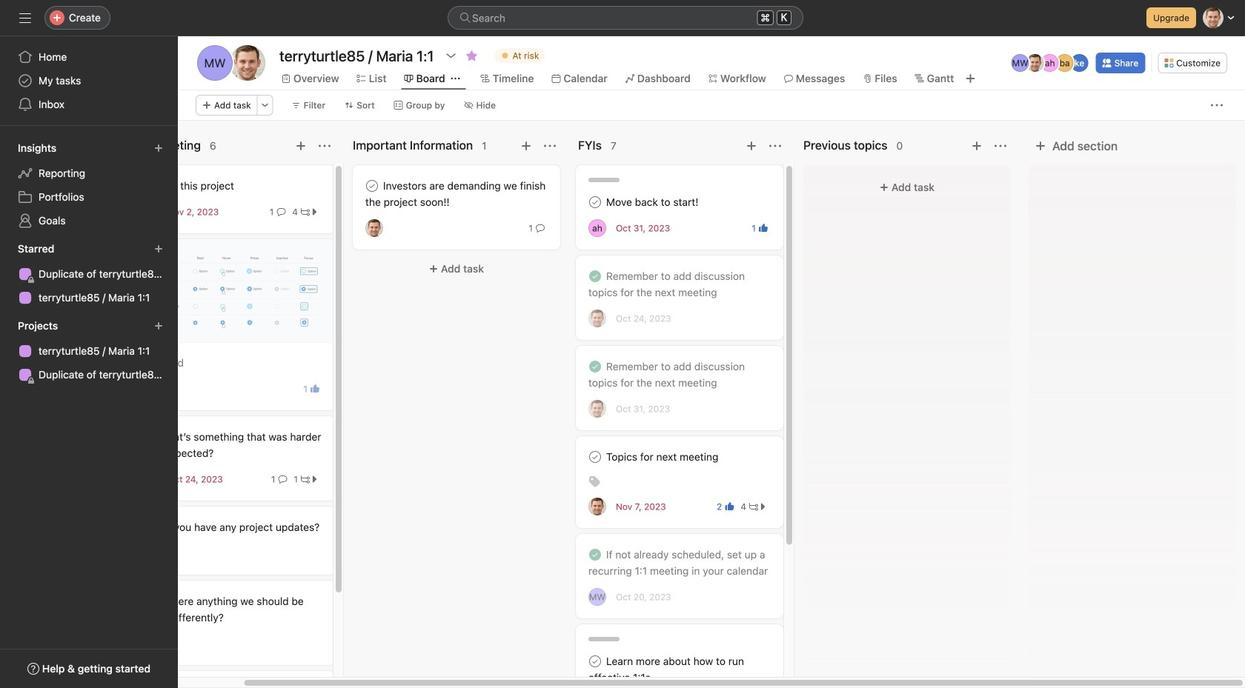 Task type: vqa. For each thing, say whether or not it's contained in the screenshot.
bottommost Completed option
yes



Task type: locate. For each thing, give the bounding box(es) containing it.
1 horizontal spatial 1 comment image
[[536, 224, 545, 233]]

1 horizontal spatial add task image
[[971, 140, 983, 152]]

2 completed checkbox from the top
[[587, 358, 604, 376]]

completed checkbox for 2nd toggle assignee popover image from the bottom
[[587, 268, 604, 285]]

2 add task image from the left
[[521, 140, 532, 152]]

0 vertical spatial toggle assignee popover image
[[589, 310, 607, 328]]

1 vertical spatial completed image
[[587, 547, 604, 564]]

1 vertical spatial 1 comment image
[[278, 475, 287, 484]]

0 vertical spatial completed image
[[587, 358, 604, 376]]

completed image
[[587, 358, 604, 376], [587, 547, 604, 564]]

remove from starred image
[[466, 50, 478, 62]]

0 vertical spatial 1 comment image
[[536, 224, 545, 233]]

0 horizontal spatial 1 comment image
[[278, 475, 287, 484]]

0 horizontal spatial add task image
[[295, 140, 307, 152]]

1 toggle assignee popover image from the top
[[589, 310, 607, 328]]

0 horizontal spatial add task image
[[746, 140, 758, 152]]

2 vertical spatial mark complete image
[[587, 653, 604, 671]]

1 horizontal spatial mark complete checkbox
[[587, 449, 604, 466]]

1 completed checkbox from the top
[[587, 268, 604, 285]]

2 completed image from the top
[[587, 547, 604, 564]]

completed checkbox for first toggle assignee popover image from the bottom
[[587, 358, 604, 376]]

1 vertical spatial mark complete image
[[587, 449, 604, 466]]

1 add task image from the left
[[295, 140, 307, 152]]

toggle assignee popover image up completed image
[[589, 219, 607, 237]]

more section actions image
[[319, 140, 331, 152], [770, 140, 782, 152]]

0 horizontal spatial mark complete checkbox
[[363, 177, 381, 195]]

1 horizontal spatial more section actions image
[[995, 140, 1007, 152]]

1 vertical spatial completed checkbox
[[587, 358, 604, 376]]

1 horizontal spatial more section actions image
[[770, 140, 782, 152]]

0 vertical spatial mark complete image
[[587, 194, 604, 211]]

1 like. you liked this task image
[[311, 385, 320, 394]]

1 vertical spatial mark complete checkbox
[[587, 449, 604, 466]]

1 horizontal spatial add task image
[[521, 140, 532, 152]]

more section actions image
[[544, 140, 556, 152], [995, 140, 1007, 152]]

toggle assignee popover image down completed checkbox
[[589, 589, 607, 607]]

new insights image
[[154, 144, 163, 153]]

1 vertical spatial mark complete checkbox
[[587, 653, 604, 671]]

toggle assignee popover image
[[589, 310, 607, 328], [589, 400, 607, 418]]

mark complete image
[[363, 177, 381, 195]]

projects element
[[0, 313, 178, 390]]

1 more section actions image from the left
[[319, 140, 331, 152]]

mark complete image
[[587, 194, 604, 211], [587, 449, 604, 466], [587, 653, 604, 671]]

2 toggle assignee popover image from the top
[[589, 400, 607, 418]]

Completed checkbox
[[587, 268, 604, 285], [587, 358, 604, 376]]

Mark complete checkbox
[[363, 177, 381, 195], [587, 449, 604, 466]]

toggle assignee popover image
[[366, 219, 383, 237], [589, 219, 607, 237], [589, 498, 607, 516], [589, 589, 607, 607]]

add task image
[[295, 140, 307, 152], [521, 140, 532, 152]]

1 vertical spatial toggle assignee popover image
[[589, 400, 607, 418]]

0 horizontal spatial more section actions image
[[319, 140, 331, 152]]

1 completed image from the top
[[587, 358, 604, 376]]

more actions image
[[1212, 99, 1224, 111], [261, 101, 270, 110]]

2 likes. you liked this task image
[[725, 503, 734, 512]]

0 horizontal spatial more actions image
[[261, 101, 270, 110]]

2 more section actions image from the left
[[770, 140, 782, 152]]

add task image
[[746, 140, 758, 152], [971, 140, 983, 152]]

show options image
[[445, 50, 457, 62]]

0 horizontal spatial more section actions image
[[544, 140, 556, 152]]

None text field
[[276, 42, 438, 69]]

0 vertical spatial completed checkbox
[[587, 268, 604, 285]]

global element
[[0, 36, 178, 125]]

1 comment image
[[536, 224, 545, 233], [278, 475, 287, 484]]

completed image
[[587, 268, 604, 285]]

3 mark complete image from the top
[[587, 653, 604, 671]]

None field
[[448, 6, 804, 30]]

Mark complete checkbox
[[587, 194, 604, 211], [587, 653, 604, 671]]

0 vertical spatial mark complete checkbox
[[587, 194, 604, 211]]



Task type: describe. For each thing, give the bounding box(es) containing it.
2 mark complete image from the top
[[587, 449, 604, 466]]

1 mark complete image from the top
[[587, 194, 604, 211]]

insights element
[[0, 135, 178, 236]]

Completed checkbox
[[587, 547, 604, 564]]

2 mark complete checkbox from the top
[[587, 653, 604, 671]]

add tab image
[[965, 73, 977, 85]]

tab actions image
[[451, 74, 460, 83]]

1 more section actions image from the left
[[544, 140, 556, 152]]

toggle assignee popover image up completed checkbox
[[589, 498, 607, 516]]

1 comment image
[[277, 208, 286, 217]]

2 add task image from the left
[[971, 140, 983, 152]]

1 like. you liked this task image
[[759, 224, 768, 233]]

1 mark complete checkbox from the top
[[587, 194, 604, 211]]

1 horizontal spatial more actions image
[[1212, 99, 1224, 111]]

2 more section actions image from the left
[[995, 140, 1007, 152]]

0 vertical spatial mark complete checkbox
[[363, 177, 381, 195]]

toggle assignee popover image down mark complete icon
[[366, 219, 383, 237]]

1 add task image from the left
[[746, 140, 758, 152]]

add task image for second more section actions image from right
[[521, 140, 532, 152]]

add task image for 1st more section actions icon from left
[[295, 140, 307, 152]]

hide sidebar image
[[19, 12, 31, 24]]

completed image for toggle assignee popover icon under completed checkbox
[[587, 547, 604, 564]]

completed image for first toggle assignee popover image from the bottom
[[587, 358, 604, 376]]

Search tasks, projects, and more text field
[[448, 6, 804, 30]]

starred element
[[0, 236, 178, 313]]



